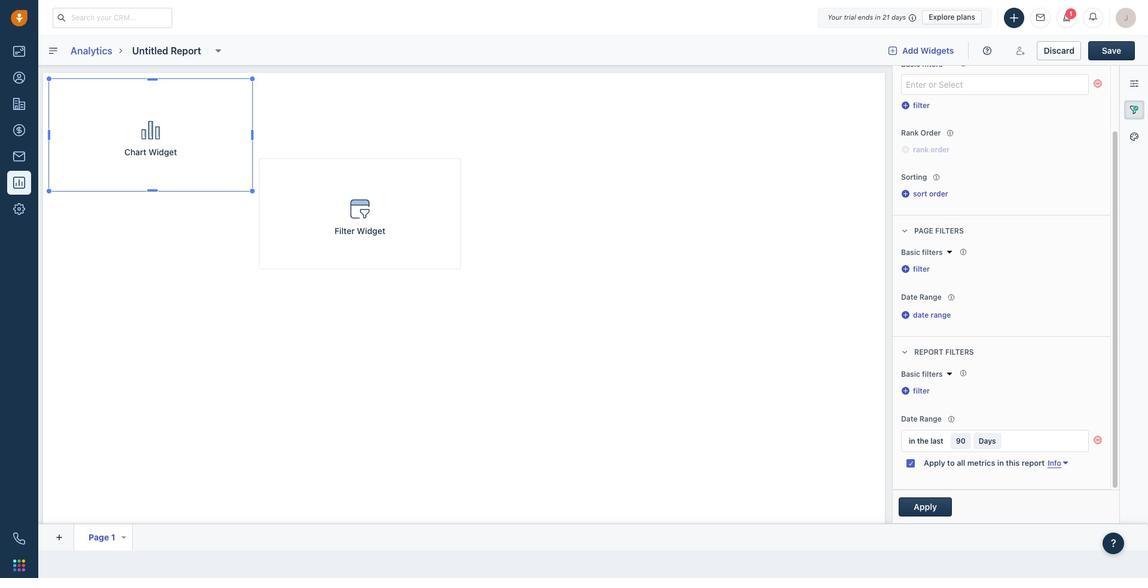Task type: vqa. For each thing, say whether or not it's contained in the screenshot.
third 20,
no



Task type: describe. For each thing, give the bounding box(es) containing it.
1
[[1069, 10, 1073, 17]]

your
[[828, 13, 842, 21]]

plans
[[957, 13, 975, 22]]

explore plans
[[929, 13, 975, 22]]

1 link
[[1057, 7, 1077, 28]]

freshworks switcher image
[[13, 560, 25, 572]]

phone image
[[13, 533, 25, 545]]

trial
[[844, 13, 856, 21]]



Task type: locate. For each thing, give the bounding box(es) containing it.
your trial ends in 21 days
[[828, 13, 906, 21]]

ends
[[858, 13, 873, 21]]

explore plans link
[[922, 10, 982, 25]]

in
[[875, 13, 881, 21]]

days
[[892, 13, 906, 21]]

explore
[[929, 13, 955, 22]]

phone element
[[7, 527, 31, 551]]

Search your CRM... text field
[[53, 7, 172, 28]]

21
[[883, 13, 890, 21]]



